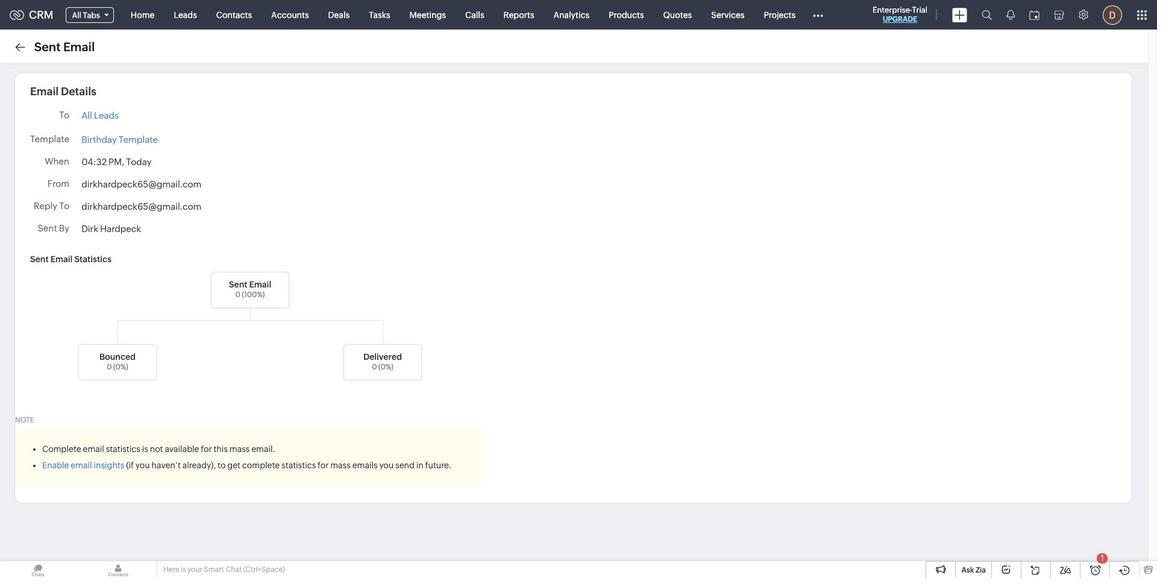 Task type: locate. For each thing, give the bounding box(es) containing it.
create menu element
[[946, 0, 975, 29]]

signals image
[[1007, 10, 1015, 20]]

profile element
[[1096, 0, 1130, 29]]

chats image
[[0, 561, 76, 578]]

logo image
[[10, 10, 24, 20]]

None field
[[58, 5, 121, 25]]

Other Modules field
[[806, 5, 832, 24]]



Task type: vqa. For each thing, say whether or not it's contained in the screenshot.
Profile element
yes



Task type: describe. For each thing, give the bounding box(es) containing it.
profile image
[[1103, 5, 1123, 24]]

signals element
[[1000, 0, 1023, 30]]

contacts image
[[80, 561, 156, 578]]

search element
[[975, 0, 1000, 30]]

calendar image
[[1030, 10, 1040, 20]]

search image
[[982, 10, 993, 20]]

create menu image
[[953, 8, 968, 22]]



